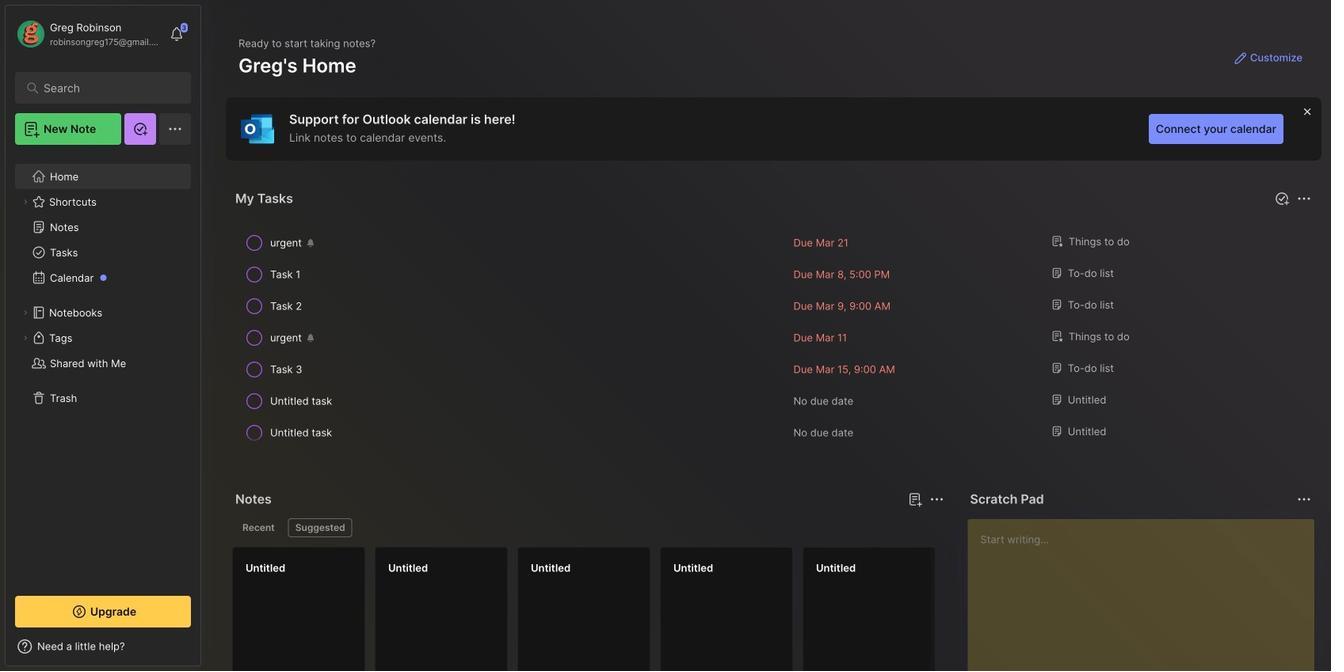 Task type: locate. For each thing, give the bounding box(es) containing it.
0 horizontal spatial more actions image
[[927, 490, 946, 510]]

1 vertical spatial more actions image
[[927, 490, 946, 510]]

1 vertical spatial row group
[[232, 548, 1331, 672]]

more actions image
[[1295, 189, 1314, 208], [927, 490, 946, 510]]

new task image
[[1274, 191, 1290, 207]]

row group
[[232, 227, 1315, 449], [232, 548, 1331, 672]]

None search field
[[44, 78, 170, 97]]

Start writing… text field
[[980, 520, 1314, 672]]

none search field inside main element
[[44, 78, 170, 97]]

0 vertical spatial more actions image
[[1295, 189, 1314, 208]]

0 vertical spatial row group
[[232, 227, 1315, 449]]

tab list
[[235, 519, 942, 538]]

1 horizontal spatial more actions image
[[1295, 189, 1314, 208]]

tab
[[235, 519, 282, 538], [288, 519, 352, 538]]

1 tab from the left
[[235, 519, 282, 538]]

More actions field
[[1293, 188, 1315, 210], [926, 489, 948, 511], [1293, 489, 1315, 511]]

2 row group from the top
[[232, 548, 1331, 672]]

Account field
[[15, 18, 162, 50]]

tree
[[6, 155, 200, 582]]

2 tab from the left
[[288, 519, 352, 538]]

1 row group from the top
[[232, 227, 1315, 449]]

1 horizontal spatial tab
[[288, 519, 352, 538]]

click to collapse image
[[200, 643, 212, 662]]

main element
[[0, 0, 206, 672]]

0 horizontal spatial tab
[[235, 519, 282, 538]]

expand notebooks image
[[21, 308, 30, 318]]



Task type: vqa. For each thing, say whether or not it's contained in the screenshot.
WHAT'S NEW Field
yes



Task type: describe. For each thing, give the bounding box(es) containing it.
Search text field
[[44, 81, 170, 96]]

more actions image
[[1295, 490, 1314, 510]]

expand tags image
[[21, 334, 30, 343]]

tree inside main element
[[6, 155, 200, 582]]

WHAT'S NEW field
[[6, 635, 200, 660]]



